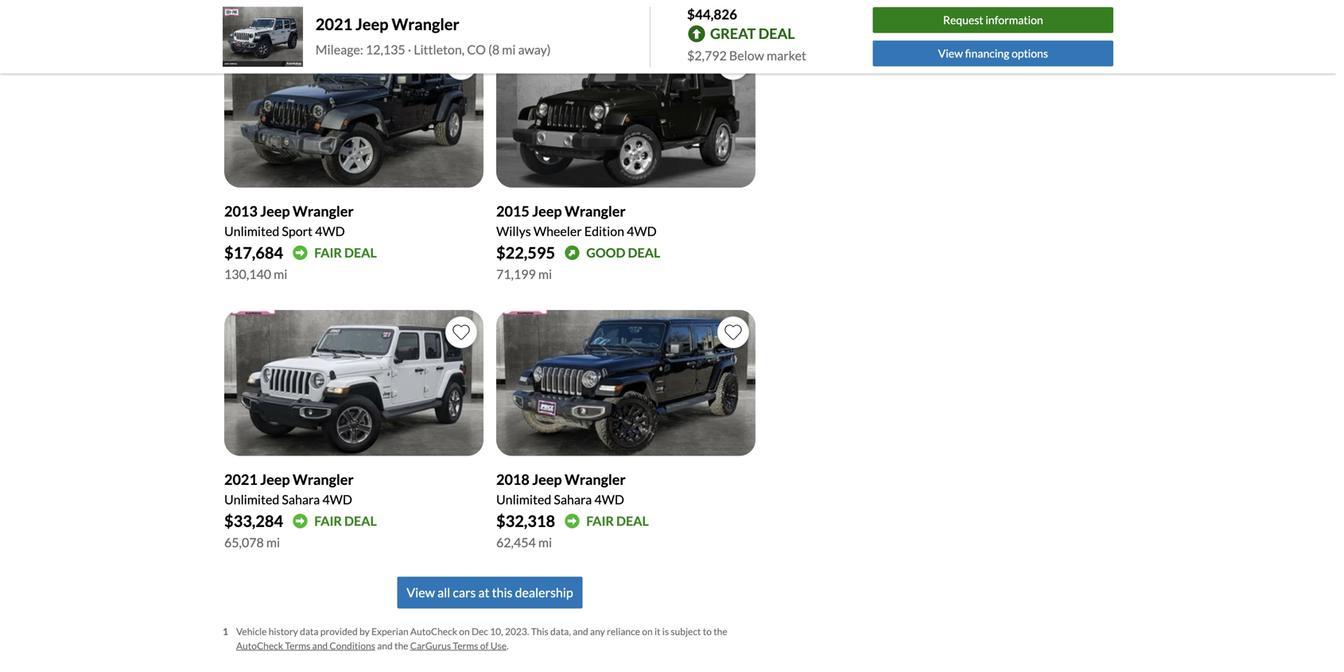 Task type: vqa. For each thing, say whether or not it's contained in the screenshot.
From the offer to the pickup of my vehicle, CarGurus made what can be a stressful process absolutely seamless. The representatives with whom I dealt were professional and proficient. Would highly recommend. at right
no



Task type: describe. For each thing, give the bounding box(es) containing it.
wrangler for $32,318
[[565, 471, 626, 488]]

reliance
[[607, 626, 640, 638]]

unlimited for $32,318
[[496, 492, 552, 508]]

fair deal for $32,318
[[587, 514, 649, 529]]

view for view all cars at this dealership
[[407, 585, 435, 601]]

62,454
[[496, 535, 536, 551]]

subject
[[671, 626, 701, 638]]

0 vertical spatial 2021 jeep wrangler image
[[223, 7, 303, 67]]

willys
[[496, 224, 531, 239]]

to
[[703, 626, 712, 638]]

2013 jeep wrangler unlimited sport 4wd
[[224, 203, 354, 239]]

2 terms from the left
[[453, 640, 478, 652]]

littleton,
[[414, 42, 465, 57]]

dealership
[[515, 585, 573, 601]]

jeep for $32,318
[[532, 471, 562, 488]]

$32,318
[[496, 512, 555, 531]]

below
[[729, 48, 764, 63]]

65,078
[[224, 535, 264, 551]]

request information button
[[873, 7, 1114, 33]]

provided
[[320, 626, 358, 638]]

sport
[[282, 224, 313, 239]]

wrangler for $22,595
[[565, 203, 626, 220]]

fair deal for $17,684
[[314, 245, 377, 261]]

edition
[[585, 224, 625, 239]]

wrangler for $17,684
[[293, 203, 354, 220]]

of
[[480, 640, 489, 652]]

$2,792 below market
[[687, 48, 807, 63]]

mi inside 2021 jeep wrangler mileage: 12,135 · littleton, co (8 mi away)
[[502, 42, 516, 57]]

4wd for $32,318
[[595, 492, 624, 508]]

mi for $32,318
[[538, 535, 552, 551]]

71,199 mi
[[496, 267, 552, 282]]

jeep for $22,595
[[532, 203, 562, 220]]

65,078 mi
[[224, 535, 280, 551]]

2021 for 2021 jeep wrangler mileage: 12,135 · littleton, co (8 mi away)
[[316, 15, 353, 34]]

deal for $22,595
[[628, 245, 661, 261]]

2015
[[496, 203, 530, 220]]

71,199
[[496, 267, 536, 282]]

good deal
[[587, 245, 661, 261]]

all
[[438, 585, 451, 601]]

fair for $17,684
[[314, 245, 342, 261]]

vehicle
[[236, 626, 267, 638]]

mi for $33,284
[[266, 535, 280, 551]]

1 terms from the left
[[285, 640, 311, 652]]

130,140
[[224, 267, 271, 282]]

(8
[[488, 42, 500, 57]]

it
[[655, 626, 661, 638]]

4wd inside 2015 jeep wrangler willys wheeler edition 4wd
[[627, 224, 657, 239]]

2018
[[496, 471, 530, 488]]

request information
[[943, 13, 1044, 27]]

experian
[[372, 626, 409, 638]]

is
[[663, 626, 669, 638]]

any
[[590, 626, 605, 638]]

2 horizontal spatial and
[[573, 626, 588, 638]]

·
[[408, 42, 411, 57]]

2021 for 2021 jeep wrangler unlimited sahara 4wd
[[224, 471, 258, 488]]

0 vertical spatial the
[[714, 626, 728, 638]]

co
[[467, 42, 486, 57]]

mi for $22,595
[[538, 267, 552, 282]]

0 horizontal spatial the
[[395, 640, 408, 652]]

view for view financing options
[[938, 47, 963, 60]]

options
[[1012, 47, 1048, 60]]

deal
[[759, 25, 795, 42]]

cars
[[453, 585, 476, 601]]

at
[[478, 585, 490, 601]]

data,
[[551, 626, 571, 638]]

2015 jeep wrangler image
[[496, 42, 756, 188]]

view all cars at this dealership link
[[397, 577, 583, 609]]



Task type: locate. For each thing, give the bounding box(es) containing it.
data
[[300, 626, 319, 638]]

0 horizontal spatial view
[[407, 585, 435, 601]]

1 vehicle history data provided by experian autocheck on dec 10, 2023. this data, and any reliance on it is subject to the autocheck terms and conditions and the cargurus terms of use .
[[223, 626, 728, 652]]

0 vertical spatial view
[[938, 47, 963, 60]]

unlimited inside 2021 jeep wrangler unlimited sahara 4wd
[[224, 492, 279, 508]]

1 vertical spatial 2021
[[224, 471, 258, 488]]

2021 inside 2021 jeep wrangler unlimited sahara 4wd
[[224, 471, 258, 488]]

0 horizontal spatial 2021
[[224, 471, 258, 488]]

deal down 2021 jeep wrangler unlimited sahara 4wd
[[345, 514, 377, 529]]

view down request
[[938, 47, 963, 60]]

cargurus terms of use link
[[410, 640, 507, 652]]

deal for $17,684
[[345, 245, 377, 261]]

sahara
[[282, 492, 320, 508], [554, 492, 592, 508]]

4wd inside 2018 jeep wrangler unlimited sahara 4wd
[[595, 492, 624, 508]]

1 horizontal spatial 2021
[[316, 15, 353, 34]]

4wd inside 2021 jeep wrangler unlimited sahara 4wd
[[322, 492, 352, 508]]

good
[[587, 245, 626, 261]]

4wd inside 2013 jeep wrangler unlimited sport 4wd
[[315, 224, 345, 239]]

0 horizontal spatial on
[[459, 626, 470, 638]]

wrangler inside 2021 jeep wrangler unlimited sahara 4wd
[[293, 471, 354, 488]]

autocheck down vehicle at the left bottom
[[236, 640, 283, 652]]

and down experian
[[377, 640, 393, 652]]

the right to
[[714, 626, 728, 638]]

fair deal for $33,284
[[314, 514, 377, 529]]

cargurus
[[410, 640, 451, 652]]

great deal
[[710, 25, 795, 42]]

jeep inside 2015 jeep wrangler willys wheeler edition 4wd
[[532, 203, 562, 220]]

fair deal image for $32,318
[[565, 514, 580, 529]]

on left dec
[[459, 626, 470, 638]]

0 horizontal spatial and
[[312, 640, 328, 652]]

away)
[[518, 42, 551, 57]]

fair deal image
[[293, 514, 308, 529], [565, 514, 580, 529]]

fair deal image
[[293, 245, 308, 261]]

.
[[507, 640, 509, 652]]

2015 jeep wrangler willys wheeler edition 4wd
[[496, 203, 657, 239]]

and down data
[[312, 640, 328, 652]]

2021
[[316, 15, 353, 34], [224, 471, 258, 488]]

$17,684
[[224, 244, 283, 263]]

0 horizontal spatial autocheck
[[236, 640, 283, 652]]

wrangler inside 2015 jeep wrangler willys wheeler edition 4wd
[[565, 203, 626, 220]]

$22,595
[[496, 244, 555, 263]]

1 fair deal image from the left
[[293, 514, 308, 529]]

1 horizontal spatial on
[[642, 626, 653, 638]]

1 sahara from the left
[[282, 492, 320, 508]]

2013 jeep wrangler image
[[224, 42, 484, 188]]

deal for $32,318
[[617, 514, 649, 529]]

deal for $33,284
[[345, 514, 377, 529]]

deal down 2018 jeep wrangler unlimited sahara 4wd
[[617, 514, 649, 529]]

mi down $32,318
[[538, 535, 552, 551]]

unlimited
[[224, 224, 279, 239], [224, 492, 279, 508], [496, 492, 552, 508]]

2 fair deal image from the left
[[565, 514, 580, 529]]

jeep right 2018
[[532, 471, 562, 488]]

wrangler inside 2021 jeep wrangler mileage: 12,135 · littleton, co (8 mi away)
[[392, 15, 460, 34]]

this
[[531, 626, 549, 638]]

use
[[491, 640, 507, 652]]

jeep inside 2021 jeep wrangler unlimited sahara 4wd
[[260, 471, 290, 488]]

jeep up wheeler
[[532, 203, 562, 220]]

fair for $33,284
[[314, 514, 342, 529]]

mi down $22,595
[[538, 267, 552, 282]]

jeep
[[356, 15, 389, 34], [260, 203, 290, 220], [532, 203, 562, 220], [260, 471, 290, 488], [532, 471, 562, 488]]

1 vertical spatial 2021 jeep wrangler image
[[224, 310, 484, 456]]

$33,284
[[224, 512, 283, 531]]

terms left of
[[453, 640, 478, 652]]

1 horizontal spatial sahara
[[554, 492, 592, 508]]

2018 jeep wrangler unlimited sahara 4wd
[[496, 471, 626, 508]]

jeep up sport
[[260, 203, 290, 220]]

market
[[767, 48, 807, 63]]

fair deal down 2018 jeep wrangler unlimited sahara 4wd
[[587, 514, 649, 529]]

fair deal image for $33,284
[[293, 514, 308, 529]]

2018 jeep wrangler image
[[496, 310, 756, 456]]

2021 jeep wrangler image
[[223, 7, 303, 67], [224, 310, 484, 456]]

view all cars at this dealership
[[407, 585, 573, 601]]

unlimited inside 2013 jeep wrangler unlimited sport 4wd
[[224, 224, 279, 239]]

0 horizontal spatial sahara
[[282, 492, 320, 508]]

fair
[[314, 245, 342, 261], [314, 514, 342, 529], [587, 514, 614, 529]]

1 vertical spatial view
[[407, 585, 435, 601]]

1 vertical spatial autocheck
[[236, 640, 283, 652]]

mi for $17,684
[[274, 267, 288, 282]]

terms down data
[[285, 640, 311, 652]]

this
[[492, 585, 513, 601]]

fair right fair deal icon
[[314, 245, 342, 261]]

on
[[459, 626, 470, 638], [642, 626, 653, 638]]

2021 jeep wrangler unlimited sahara 4wd
[[224, 471, 354, 508]]

mi right (8
[[502, 42, 516, 57]]

fair down 2018 jeep wrangler unlimited sahara 4wd
[[587, 514, 614, 529]]

1 horizontal spatial fair deal image
[[565, 514, 580, 529]]

unlimited inside 2018 jeep wrangler unlimited sahara 4wd
[[496, 492, 552, 508]]

12,135
[[366, 42, 405, 57]]

10,
[[490, 626, 503, 638]]

0 horizontal spatial fair deal image
[[293, 514, 308, 529]]

the
[[714, 626, 728, 638], [395, 640, 408, 652]]

sahara inside 2018 jeep wrangler unlimited sahara 4wd
[[554, 492, 592, 508]]

jeep inside 2013 jeep wrangler unlimited sport 4wd
[[260, 203, 290, 220]]

4wd
[[315, 224, 345, 239], [627, 224, 657, 239], [322, 492, 352, 508], [595, 492, 624, 508]]

fair deal right fair deal icon
[[314, 245, 377, 261]]

mi down $33,284 on the bottom of the page
[[266, 535, 280, 551]]

0 vertical spatial autocheck
[[410, 626, 457, 638]]

4wd for $33,284
[[322, 492, 352, 508]]

wrangler
[[392, 15, 460, 34], [293, 203, 354, 220], [565, 203, 626, 220], [293, 471, 354, 488], [565, 471, 626, 488]]

sahara for $32,318
[[554, 492, 592, 508]]

130,140 mi
[[224, 267, 288, 282]]

history
[[269, 626, 298, 638]]

deal right fair deal icon
[[345, 245, 377, 261]]

unlimited up $32,318
[[496, 492, 552, 508]]

good deal image
[[565, 245, 580, 261]]

2021 jeep wrangler mileage: 12,135 · littleton, co (8 mi away)
[[316, 15, 551, 57]]

1 horizontal spatial the
[[714, 626, 728, 638]]

sahara for $33,284
[[282, 492, 320, 508]]

fair deal down 2021 jeep wrangler unlimited sahara 4wd
[[314, 514, 377, 529]]

1 horizontal spatial autocheck
[[410, 626, 457, 638]]

terms
[[285, 640, 311, 652], [453, 640, 478, 652]]

sahara up $32,318
[[554, 492, 592, 508]]

$2,792
[[687, 48, 727, 63]]

2021 up $33,284 on the bottom of the page
[[224, 471, 258, 488]]

2 sahara from the left
[[554, 492, 592, 508]]

1 on from the left
[[459, 626, 470, 638]]

fair deal
[[314, 245, 377, 261], [314, 514, 377, 529], [587, 514, 649, 529]]

conditions
[[330, 640, 375, 652]]

mi
[[502, 42, 516, 57], [274, 267, 288, 282], [538, 267, 552, 282], [266, 535, 280, 551], [538, 535, 552, 551]]

information
[[986, 13, 1044, 27]]

jeep up 12,135
[[356, 15, 389, 34]]

$44,826
[[687, 6, 737, 22]]

1 horizontal spatial and
[[377, 640, 393, 652]]

wrangler inside 2018 jeep wrangler unlimited sahara 4wd
[[565, 471, 626, 488]]

1
[[223, 626, 228, 638]]

4wd for $17,684
[[315, 224, 345, 239]]

jeep up $33,284 on the bottom of the page
[[260, 471, 290, 488]]

and
[[573, 626, 588, 638], [312, 640, 328, 652], [377, 640, 393, 652]]

view left the all
[[407, 585, 435, 601]]

unlimited up $17,684
[[224, 224, 279, 239]]

fair for $32,318
[[587, 514, 614, 529]]

deal
[[345, 245, 377, 261], [628, 245, 661, 261], [345, 514, 377, 529], [617, 514, 649, 529]]

1 horizontal spatial view
[[938, 47, 963, 60]]

wheeler
[[534, 224, 582, 239]]

mileage:
[[316, 42, 363, 57]]

jeep for $33,284
[[260, 471, 290, 488]]

deal right good at left top
[[628, 245, 661, 261]]

jeep for $17,684
[[260, 203, 290, 220]]

sahara inside 2021 jeep wrangler unlimited sahara 4wd
[[282, 492, 320, 508]]

2021 up mileage:
[[316, 15, 353, 34]]

2023.
[[505, 626, 529, 638]]

unlimited for $33,284
[[224, 492, 279, 508]]

jeep inside 2021 jeep wrangler mileage: 12,135 · littleton, co (8 mi away)
[[356, 15, 389, 34]]

autocheck up 'cargurus' on the left bottom
[[410, 626, 457, 638]]

and left any
[[573, 626, 588, 638]]

fair deal image down 2021 jeep wrangler unlimited sahara 4wd
[[293, 514, 308, 529]]

1 horizontal spatial terms
[[453, 640, 478, 652]]

by
[[360, 626, 370, 638]]

0 horizontal spatial terms
[[285, 640, 311, 652]]

1 vertical spatial the
[[395, 640, 408, 652]]

view inside button
[[938, 47, 963, 60]]

dec
[[472, 626, 488, 638]]

62,454 mi
[[496, 535, 552, 551]]

wrangler for $33,284
[[293, 471, 354, 488]]

2 on from the left
[[642, 626, 653, 638]]

jeep inside 2018 jeep wrangler unlimited sahara 4wd
[[532, 471, 562, 488]]

scroll left image
[[694, 0, 701, 14]]

autocheck terms and conditions link
[[236, 640, 375, 652]]

unlimited for $17,684
[[224, 224, 279, 239]]

view financing options
[[938, 47, 1048, 60]]

on left it
[[642, 626, 653, 638]]

financing
[[965, 47, 1010, 60]]

request
[[943, 13, 984, 27]]

great
[[710, 25, 756, 42]]

0 vertical spatial 2021
[[316, 15, 353, 34]]

mi right the 130,140
[[274, 267, 288, 282]]

the down experian
[[395, 640, 408, 652]]

sahara up $33,284 on the bottom of the page
[[282, 492, 320, 508]]

fair down 2021 jeep wrangler unlimited sahara 4wd
[[314, 514, 342, 529]]

wrangler inside 2013 jeep wrangler unlimited sport 4wd
[[293, 203, 354, 220]]

view financing options button
[[873, 41, 1114, 66]]

fair deal image down 2018 jeep wrangler unlimited sahara 4wd
[[565, 514, 580, 529]]

unlimited up $33,284 on the bottom of the page
[[224, 492, 279, 508]]

view
[[938, 47, 963, 60], [407, 585, 435, 601]]

autocheck
[[410, 626, 457, 638], [236, 640, 283, 652]]

2013
[[224, 203, 258, 220]]

2021 inside 2021 jeep wrangler mileage: 12,135 · littleton, co (8 mi away)
[[316, 15, 353, 34]]



